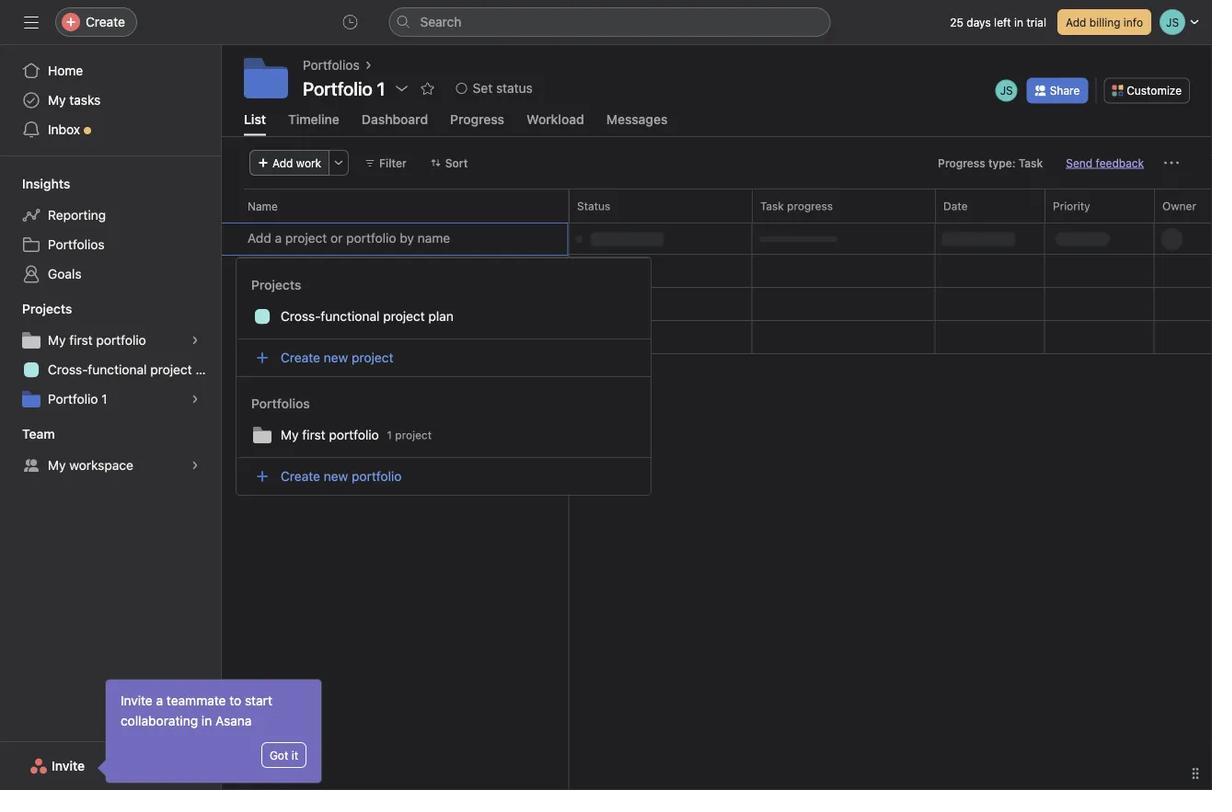 Task type: locate. For each thing, give the bounding box(es) containing it.
2 vertical spatial my
[[48, 458, 66, 473]]

task progress
[[760, 200, 833, 213]]

1 vertical spatial portfolios link
[[11, 230, 210, 260]]

invite for invite a teammate to start collaborating in asana got it
[[121, 694, 153, 709]]

1 vertical spatial in
[[202, 714, 212, 729]]

add for add work
[[273, 156, 293, 169]]

1 horizontal spatial add
[[1066, 16, 1087, 29]]

0 vertical spatial add
[[1066, 16, 1087, 29]]

functional
[[88, 362, 147, 378]]

1 vertical spatial portfolios
[[48, 237, 105, 252]]

progress type: task
[[938, 156, 1044, 169]]

project
[[150, 362, 192, 378]]

add inside button
[[1066, 16, 1087, 29]]

progress link
[[450, 111, 505, 136]]

feedback
[[1096, 156, 1144, 169]]

in inside invite a teammate to start collaborating in asana got it
[[202, 714, 212, 729]]

0 horizontal spatial portfolios link
[[11, 230, 210, 260]]

collaborating
[[121, 714, 198, 729]]

see details, my workspace image
[[190, 460, 201, 471]]

to
[[230, 694, 241, 709]]

invite a teammate to start collaborating in asana tooltip
[[100, 680, 321, 784]]

progress
[[450, 111, 505, 127], [938, 156, 986, 169]]

task right type:
[[1019, 156, 1044, 169]]

my
[[48, 93, 66, 108], [48, 333, 66, 348], [48, 458, 66, 473]]

0 vertical spatial my
[[48, 93, 66, 108]]

team button
[[0, 425, 55, 444]]

portfolios link down reporting
[[11, 230, 210, 260]]

1 vertical spatial my
[[48, 333, 66, 348]]

invite button
[[18, 750, 97, 784]]

1 vertical spatial task
[[760, 200, 784, 213]]

my workspace
[[48, 458, 133, 473]]

set status
[[473, 81, 533, 96]]

task left progress
[[760, 200, 784, 213]]

0 horizontal spatial add
[[273, 156, 293, 169]]

search list box
[[389, 7, 831, 37]]

search
[[420, 14, 462, 29]]

row containing name
[[222, 189, 1213, 223]]

add work
[[273, 156, 321, 169]]

portfolios up portfolio 1
[[303, 58, 360, 73]]

add left billing
[[1066, 16, 1087, 29]]

5 row from the top
[[222, 287, 1213, 321]]

date
[[943, 200, 968, 213]]

dashboard
[[362, 111, 428, 127]]

my down the team
[[48, 458, 66, 473]]

send feedback
[[1067, 156, 1144, 169]]

progress down set
[[450, 111, 505, 127]]

in
[[1015, 16, 1024, 29], [202, 714, 212, 729]]

inbox
[[48, 122, 80, 137]]

asana
[[215, 714, 252, 729]]

goals
[[48, 267, 82, 282]]

reporting
[[48, 208, 106, 223]]

got it button
[[261, 743, 307, 769]]

1 horizontal spatial invite
[[121, 694, 153, 709]]

projects element
[[0, 293, 221, 418]]

see details, my first portfolio image
[[190, 335, 201, 346]]

filter button
[[356, 150, 415, 176]]

portfolios link up portfolio 1
[[303, 55, 360, 76]]

add inside "button"
[[273, 156, 293, 169]]

0 horizontal spatial progress
[[450, 111, 505, 127]]

owner
[[1163, 200, 1197, 213]]

my inside projects element
[[48, 333, 66, 348]]

in down teammate
[[202, 714, 212, 729]]

task
[[1019, 156, 1044, 169], [760, 200, 784, 213]]

1 horizontal spatial task
[[1019, 156, 1044, 169]]

progress left type:
[[938, 156, 986, 169]]

list link
[[244, 111, 266, 136]]

status
[[577, 200, 610, 213]]

insights element
[[0, 168, 221, 293]]

invite
[[121, 694, 153, 709], [52, 759, 85, 774]]

0 horizontal spatial in
[[202, 714, 212, 729]]

more actions image
[[1165, 155, 1179, 170], [333, 157, 344, 168]]

insights button
[[0, 175, 70, 193]]

days
[[967, 16, 991, 29]]

more actions image right work
[[333, 157, 344, 168]]

workload
[[527, 111, 584, 127]]

portfolios down reporting
[[48, 237, 105, 252]]

add work button
[[250, 150, 330, 176]]

portfolios
[[303, 58, 360, 73], [48, 237, 105, 252]]

1 horizontal spatial progress
[[938, 156, 986, 169]]

portfolios inside insights element
[[48, 237, 105, 252]]

my inside global element
[[48, 93, 66, 108]]

my left tasks
[[48, 93, 66, 108]]

0 vertical spatial portfolios
[[303, 58, 360, 73]]

1 horizontal spatial portfolios link
[[303, 55, 360, 76]]

0 vertical spatial portfolios link
[[303, 55, 360, 76]]

messages link
[[607, 111, 668, 136]]

more actions image up "owner"
[[1165, 155, 1179, 170]]

progress type: task button
[[930, 150, 1052, 176]]

invite a teammate to start collaborating in asana got it
[[121, 694, 298, 762]]

a
[[156, 694, 163, 709]]

1 horizontal spatial in
[[1015, 16, 1024, 29]]

0 vertical spatial task
[[1019, 156, 1044, 169]]

0 vertical spatial in
[[1015, 16, 1024, 29]]

1 vertical spatial add
[[273, 156, 293, 169]]

add billing info
[[1066, 16, 1144, 29]]

1 vertical spatial progress
[[938, 156, 986, 169]]

0 horizontal spatial portfolios
[[48, 237, 105, 252]]

0 horizontal spatial more actions image
[[333, 157, 344, 168]]

row
[[222, 189, 1213, 223], [222, 222, 1213, 224], [222, 223, 1213, 256], [222, 254, 1213, 288], [222, 287, 1213, 321], [222, 320, 1213, 354]]

1 row from the top
[[222, 189, 1213, 223]]

invite inside invite a teammate to start collaborating in asana got it
[[121, 694, 153, 709]]

1 my from the top
[[48, 93, 66, 108]]

progress for progress
[[450, 111, 505, 127]]

3 my from the top
[[48, 458, 66, 473]]

2 row from the top
[[222, 222, 1213, 224]]

set status button
[[448, 76, 541, 101]]

1 vertical spatial invite
[[52, 759, 85, 774]]

progress inside progress type: task dropdown button
[[938, 156, 986, 169]]

my tasks
[[48, 93, 101, 108]]

hide sidebar image
[[24, 15, 39, 29]]

customize button
[[1104, 78, 1191, 103]]

progress for progress type: task
[[938, 156, 986, 169]]

inbox link
[[11, 115, 210, 145]]

my inside teams element
[[48, 458, 66, 473]]

invite inside button
[[52, 759, 85, 774]]

0 vertical spatial invite
[[121, 694, 153, 709]]

status
[[496, 81, 533, 96]]

in right left
[[1015, 16, 1024, 29]]

plan
[[196, 362, 221, 378]]

cross-functional project plan link
[[11, 355, 221, 385]]

1 horizontal spatial more actions image
[[1165, 155, 1179, 170]]

tasks
[[69, 93, 101, 108]]

add left work
[[273, 156, 293, 169]]

my first portfolio link
[[11, 326, 210, 355]]

2 my from the top
[[48, 333, 66, 348]]

my first portfolio
[[48, 333, 146, 348]]

add
[[1066, 16, 1087, 29], [273, 156, 293, 169]]

my left first
[[48, 333, 66, 348]]

teammate
[[167, 694, 226, 709]]

workspace
[[69, 458, 133, 473]]

my for my workspace
[[48, 458, 66, 473]]

0 vertical spatial progress
[[450, 111, 505, 127]]

0 horizontal spatial task
[[760, 200, 784, 213]]

teams element
[[0, 418, 221, 484]]

0 horizontal spatial invite
[[52, 759, 85, 774]]

name
[[248, 200, 278, 213]]

1 horizontal spatial portfolios
[[303, 58, 360, 73]]

portfolios link
[[303, 55, 360, 76], [11, 230, 210, 260]]



Task type: vqa. For each thing, say whether or not it's contained in the screenshot.
the bottommost See details, Thought Zone (Brainstorm Space) image
no



Task type: describe. For each thing, give the bounding box(es) containing it.
home
[[48, 63, 83, 78]]

cross-
[[48, 362, 88, 378]]

global element
[[0, 45, 221, 156]]

my workspace link
[[11, 451, 210, 481]]

home link
[[11, 56, 210, 86]]

reporting link
[[11, 201, 210, 230]]

billing
[[1090, 16, 1121, 29]]

timeline
[[288, 111, 340, 127]]

team
[[22, 427, 55, 442]]

my tasks link
[[11, 86, 210, 115]]

dashboard link
[[362, 111, 428, 136]]

set
[[473, 81, 493, 96]]

see details, portfolio 1 image
[[190, 394, 201, 405]]

sort button
[[422, 150, 476, 176]]

projects button
[[0, 300, 72, 319]]

start
[[245, 694, 272, 709]]

25 days left in trial
[[950, 16, 1047, 29]]

add billing info button
[[1058, 9, 1152, 35]]

cross-functional project plan
[[48, 362, 221, 378]]

got
[[270, 749, 288, 762]]

messages
[[607, 111, 668, 127]]

js
[[1001, 84, 1013, 97]]

add to starred image
[[420, 81, 435, 96]]

it
[[292, 749, 298, 762]]

my for my tasks
[[48, 93, 66, 108]]

share
[[1050, 84, 1080, 97]]

history image
[[343, 15, 358, 29]]

4 row from the top
[[222, 254, 1213, 288]]

portfolio 1
[[48, 392, 107, 407]]

first
[[69, 333, 93, 348]]

list
[[244, 111, 266, 127]]

create button
[[55, 7, 137, 37]]

timeline link
[[288, 111, 340, 136]]

portfolio 1
[[303, 77, 385, 99]]

Add a project or portfolio by name text field
[[237, 223, 553, 256]]

info
[[1124, 16, 1144, 29]]

show options for date column image
[[1022, 201, 1033, 212]]

portfolio
[[96, 333, 146, 348]]

priority
[[1053, 200, 1090, 213]]

sort
[[445, 156, 468, 169]]

invite for invite
[[52, 759, 85, 774]]

add for add billing info
[[1066, 16, 1087, 29]]

25
[[950, 16, 964, 29]]

workload link
[[527, 111, 584, 136]]

send feedback link
[[1067, 154, 1144, 171]]

left
[[994, 16, 1012, 29]]

goals link
[[11, 260, 210, 289]]

3 row from the top
[[222, 223, 1213, 256]]

6 row from the top
[[222, 320, 1213, 354]]

work
[[296, 156, 321, 169]]

portfolio
[[48, 392, 98, 407]]

search button
[[389, 7, 831, 37]]

filter
[[379, 156, 407, 169]]

create
[[86, 14, 125, 29]]

my for my first portfolio
[[48, 333, 66, 348]]

send
[[1067, 156, 1093, 169]]

portfolio 1 link
[[11, 385, 210, 414]]

projects
[[22, 302, 72, 317]]

1
[[102, 392, 107, 407]]

progress
[[787, 200, 833, 213]]

share button
[[1027, 78, 1089, 103]]

type:
[[989, 156, 1016, 169]]

insights
[[22, 176, 70, 192]]

task inside progress type: task dropdown button
[[1019, 156, 1044, 169]]

customize
[[1127, 84, 1182, 97]]

trial
[[1027, 16, 1047, 29]]

show options image
[[395, 81, 409, 96]]



